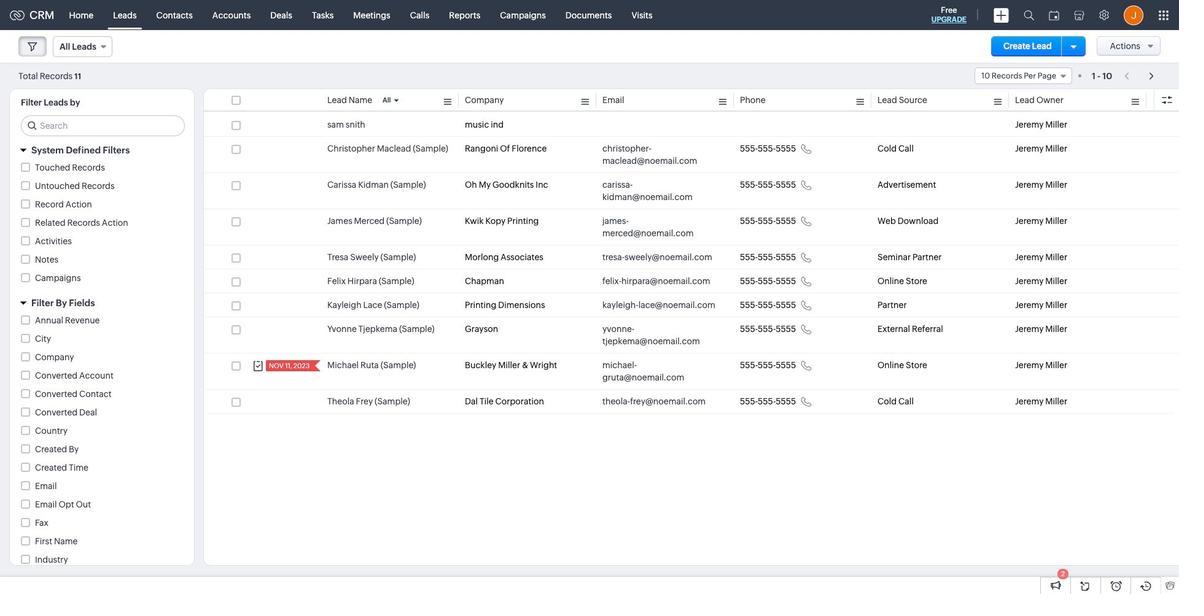 Task type: locate. For each thing, give the bounding box(es) containing it.
None field
[[53, 36, 112, 57], [975, 68, 1073, 84], [53, 36, 112, 57], [975, 68, 1073, 84]]

row group
[[204, 113, 1180, 414]]

profile element
[[1117, 0, 1151, 30]]

Search text field
[[22, 116, 184, 136]]

create menu element
[[987, 0, 1017, 30]]

search image
[[1024, 10, 1035, 20]]

logo image
[[10, 10, 25, 20]]



Task type: describe. For each thing, give the bounding box(es) containing it.
calendar image
[[1049, 10, 1060, 20]]

search element
[[1017, 0, 1042, 30]]

profile image
[[1124, 5, 1144, 25]]

create menu image
[[994, 8, 1009, 22]]



Task type: vqa. For each thing, say whether or not it's contained in the screenshot.
Create Menu element
yes



